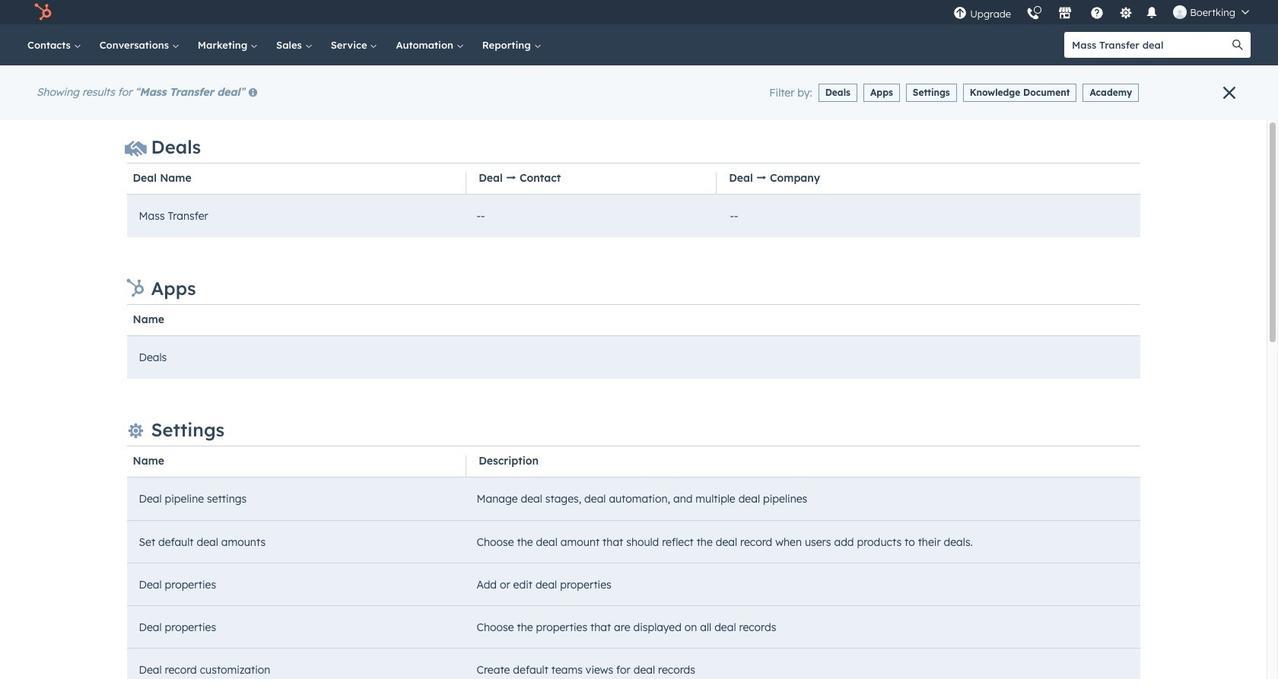 Task type: describe. For each thing, give the bounding box(es) containing it.
[object object] complete progress bar
[[891, 327, 927, 332]]

link opens in a new window image
[[369, 582, 380, 600]]



Task type: locate. For each thing, give the bounding box(es) containing it.
menu
[[946, 0, 1260, 24]]

user guides element
[[234, 65, 389, 231]]

progress bar
[[413, 117, 542, 132]]

marketplaces image
[[1059, 7, 1072, 21]]

Search HubSpot search field
[[1065, 32, 1225, 58]]

bob king image
[[1173, 5, 1187, 19]]



Task type: vqa. For each thing, say whether or not it's contained in the screenshot.
'UTC -04:00 Boa Vista' popup button
no



